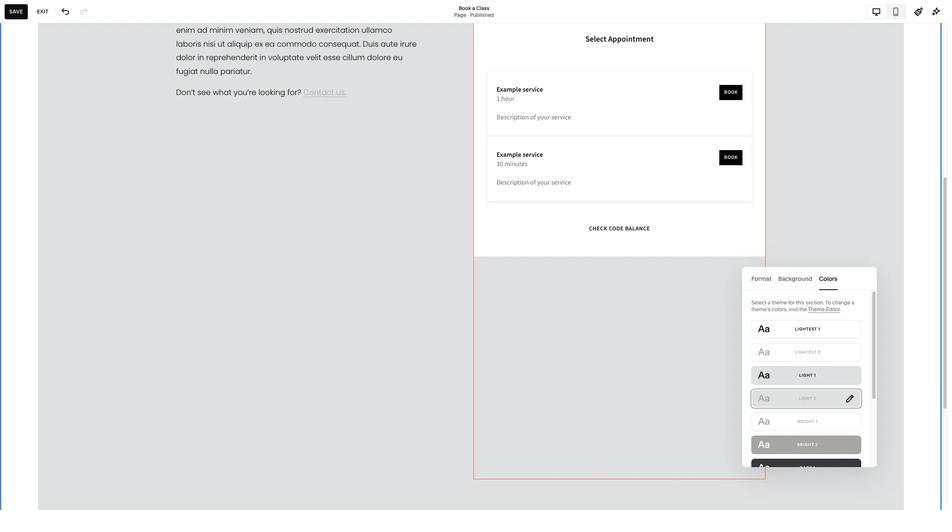 Task type: describe. For each thing, give the bounding box(es) containing it.
aa for lightest 1
[[758, 324, 770, 335]]

dark 1
[[800, 466, 816, 471]]

this
[[796, 300, 805, 306]]

select
[[751, 300, 766, 306]]

published
[[470, 12, 494, 18]]

these pages are public unless they're disabled or password-protected, but they don't appear in the navigation. search engines can also discover them.
[[14, 264, 126, 291]]

aa for lightest 2
[[758, 347, 770, 358]]

background button
[[778, 267, 812, 291]]

public
[[55, 264, 70, 270]]

1 for bright 1
[[816, 420, 818, 425]]

engines
[[74, 278, 93, 284]]

appear
[[105, 271, 122, 277]]

aa for light 2
[[758, 393, 770, 405]]

search
[[56, 278, 72, 284]]

theme editor .
[[808, 307, 841, 313]]

website
[[14, 390, 37, 398]]

bright for bright 1
[[798, 420, 815, 425]]

1 home button from the top
[[0, 9, 42, 28]]

class for book a class
[[50, 219, 65, 226]]

unless
[[71, 264, 86, 270]]

website tools
[[14, 390, 53, 398]]

save
[[9, 8, 23, 15]]

contact
[[30, 107, 52, 115]]

format
[[751, 275, 772, 283]]

light 2
[[799, 397, 817, 401]]

bright for bright 2
[[797, 443, 814, 448]]

1 for dark 1
[[814, 466, 816, 471]]

0 vertical spatial tab list
[[867, 5, 906, 18]]

light for light 2
[[799, 397, 813, 401]]

not linked
[[14, 246, 48, 254]]

these
[[14, 264, 28, 270]]

1 for light 1
[[814, 374, 816, 378]]

our instructors button
[[0, 139, 138, 158]]

aa for dark 1
[[758, 463, 770, 474]]

7.1
[[33, 413, 38, 420]]

protected,
[[45, 271, 70, 277]]

main
[[14, 70, 30, 78]]

them.
[[36, 284, 49, 291]]

.
[[840, 307, 841, 313]]

they're
[[88, 264, 104, 270]]

dark
[[800, 466, 812, 471]]

instructors
[[42, 144, 72, 152]]

in
[[14, 278, 18, 284]]

main navigation
[[14, 70, 66, 78]]

can
[[94, 278, 103, 284]]

about button
[[0, 120, 138, 139]]

to
[[826, 300, 831, 306]]

pages
[[30, 264, 45, 270]]

a for book a class page · published
[[472, 5, 475, 11]]

section.
[[806, 300, 824, 306]]

select a theme for this section. to change a theme's colors, visit the
[[751, 300, 854, 313]]

version
[[14, 413, 32, 420]]

theme
[[772, 300, 787, 306]]

blog
[[30, 200, 43, 208]]

exit
[[37, 8, 49, 15]]

format button
[[751, 267, 772, 291]]

about
[[30, 126, 47, 134]]

book a class page · published
[[454, 5, 494, 18]]

utilities
[[14, 355, 38, 363]]

bright 1
[[798, 420, 818, 425]]

change
[[832, 300, 850, 306]]

also
[[104, 278, 114, 284]]

our
[[30, 144, 40, 152]]

the inside select a theme for this section. to change a theme's colors, visit the
[[799, 307, 807, 313]]

us
[[53, 107, 61, 115]]

book a class button
[[0, 213, 138, 232]]

website tools button
[[14, 385, 124, 404]]

navigation
[[31, 70, 66, 78]]

the inside these pages are public unless they're disabled or password-protected, but they don't appear in the navigation. search engines can also discover them.
[[19, 278, 27, 284]]

colors
[[819, 275, 838, 283]]

2 for bright 2
[[816, 443, 818, 448]]

·
[[468, 12, 469, 18]]



Task type: locate. For each thing, give the bounding box(es) containing it.
1 vertical spatial light
[[799, 397, 813, 401]]

a for select a theme for this section. to change a theme's colors, visit the
[[768, 300, 771, 306]]

a inside button
[[46, 219, 49, 226]]

editor
[[826, 307, 840, 313]]

1 vertical spatial book
[[30, 219, 44, 226]]

bright up "dark"
[[797, 443, 814, 448]]

aa
[[758, 324, 770, 335], [758, 347, 770, 358], [758, 370, 770, 382], [758, 393, 770, 405], [758, 417, 770, 428], [758, 440, 770, 451], [758, 463, 770, 474]]

2 aa from the top
[[758, 347, 770, 358]]

aa for light 1
[[758, 370, 770, 382]]

2 home button from the top
[[0, 83, 138, 102]]

2 for light 2
[[814, 397, 817, 401]]

home button
[[0, 9, 42, 28], [0, 83, 138, 102]]

3 aa from the top
[[758, 370, 770, 382]]

2 vertical spatial 2
[[816, 443, 818, 448]]

theme
[[808, 307, 825, 313]]

book inside book a class page · published
[[459, 5, 471, 11]]

system pages button
[[14, 366, 124, 385]]

light for light 1
[[799, 374, 813, 378]]

the down this
[[799, 307, 807, 313]]

class down blog button
[[50, 219, 65, 226]]

location
[[30, 182, 54, 189]]

lightest for lightest 2
[[795, 350, 817, 355]]

tools
[[38, 390, 53, 398]]

0 vertical spatial 2
[[818, 350, 821, 355]]

location button
[[0, 176, 138, 195]]

0 horizontal spatial book
[[30, 219, 44, 226]]

light up bright 1
[[799, 397, 813, 401]]

0 vertical spatial pages
[[14, 39, 49, 53]]

pages up 'tools' on the left of the page
[[36, 372, 53, 379]]

don't
[[92, 271, 104, 277]]

book
[[459, 5, 471, 11], [30, 219, 44, 226]]

exit button
[[32, 4, 53, 19]]

1 vertical spatial home
[[30, 89, 47, 96]]

discover
[[14, 284, 34, 291]]

they
[[81, 271, 91, 277]]

0 horizontal spatial the
[[19, 278, 27, 284]]

page
[[454, 12, 466, 18]]

1 horizontal spatial class
[[476, 5, 489, 11]]

book a class
[[30, 219, 65, 226]]

class inside button
[[50, 219, 65, 226]]

1 aa from the top
[[758, 324, 770, 335]]

lightest for lightest 1
[[795, 327, 817, 332]]

blog button
[[0, 195, 138, 213]]

linked
[[27, 246, 48, 254]]

colors button
[[819, 267, 838, 291]]

a down blog button
[[46, 219, 49, 226]]

book for book a class page · published
[[459, 5, 471, 11]]

tab list containing format
[[751, 267, 868, 291]]

lightest
[[795, 327, 817, 332], [795, 350, 817, 355]]

our instructors
[[30, 144, 72, 152]]

6 aa from the top
[[758, 440, 770, 451]]

class inside book a class page · published
[[476, 5, 489, 11]]

0 horizontal spatial class
[[50, 219, 65, 226]]

contact us button
[[0, 102, 138, 120]]

class for book a class page · published
[[476, 5, 489, 11]]

1 horizontal spatial the
[[799, 307, 807, 313]]

pages up main navigation
[[14, 39, 49, 53]]

for
[[788, 300, 795, 306]]

1 vertical spatial home button
[[0, 83, 138, 102]]

book inside button
[[30, 219, 44, 226]]

theme editor link
[[808, 307, 840, 313]]

1 down the theme
[[818, 327, 820, 332]]

background
[[778, 275, 812, 283]]

0 vertical spatial book
[[459, 5, 471, 11]]

are
[[46, 264, 54, 270]]

version 7.1
[[14, 413, 38, 420]]

pages inside the system pages button
[[36, 372, 53, 379]]

a right select
[[768, 300, 771, 306]]

lightest down the theme
[[795, 327, 817, 332]]

2 down lightest 1
[[818, 350, 821, 355]]

1 vertical spatial class
[[50, 219, 65, 226]]

0 vertical spatial home
[[16, 15, 32, 21]]

a inside book a class page · published
[[472, 5, 475, 11]]

7 aa from the top
[[758, 463, 770, 474]]

5 aa from the top
[[758, 417, 770, 428]]

the up discover
[[19, 278, 27, 284]]

aa for bright 2
[[758, 440, 770, 451]]

theme's
[[751, 307, 771, 313]]

0 vertical spatial light
[[799, 374, 813, 378]]

bright
[[798, 420, 815, 425], [797, 443, 814, 448]]

0 vertical spatial home button
[[0, 9, 42, 28]]

home
[[16, 15, 32, 21], [30, 89, 47, 96]]

home down main navigation
[[30, 89, 47, 96]]

save button
[[5, 4, 28, 19]]

navigation.
[[28, 278, 54, 284]]

1 vertical spatial pages
[[36, 372, 53, 379]]

0 vertical spatial the
[[19, 278, 27, 284]]

light 1
[[799, 374, 816, 378]]

not
[[14, 246, 25, 254]]

home down save
[[16, 15, 32, 21]]

classes
[[30, 163, 52, 171]]

light up light 2
[[799, 374, 813, 378]]

tab list
[[867, 5, 906, 18], [751, 267, 868, 291]]

2 down "light 1"
[[814, 397, 817, 401]]

1 right "dark"
[[814, 466, 816, 471]]

but
[[71, 271, 79, 277]]

light
[[799, 374, 813, 378], [799, 397, 813, 401]]

class up published
[[476, 5, 489, 11]]

1 down lightest 2
[[814, 374, 816, 378]]

1 vertical spatial tab list
[[751, 267, 868, 291]]

1 vertical spatial bright
[[797, 443, 814, 448]]

book for book a class
[[30, 219, 44, 226]]

1 up bright 2
[[816, 420, 818, 425]]

classes button
[[0, 158, 138, 176]]

lightest 1
[[795, 327, 820, 332]]

or
[[14, 271, 19, 277]]

lightest down lightest 1
[[795, 350, 817, 355]]

a
[[472, 5, 475, 11], [46, 219, 49, 226], [768, 300, 771, 306], [852, 300, 854, 306]]

lightest 2
[[795, 350, 821, 355]]

1 vertical spatial the
[[799, 307, 807, 313]]

2 up dark 1
[[816, 443, 818, 448]]

system
[[14, 372, 35, 379]]

a for book a class
[[46, 219, 49, 226]]

bright down light 2
[[798, 420, 815, 425]]

contact us
[[30, 107, 61, 115]]

aa for bright 1
[[758, 417, 770, 428]]

system pages
[[14, 372, 53, 379]]

pages
[[14, 39, 49, 53], [36, 372, 53, 379]]

password-
[[20, 271, 45, 277]]

2
[[818, 350, 821, 355], [814, 397, 817, 401], [816, 443, 818, 448]]

4 aa from the top
[[758, 393, 770, 405]]

0 vertical spatial class
[[476, 5, 489, 11]]

bright 2
[[797, 443, 818, 448]]

class
[[476, 5, 489, 11], [50, 219, 65, 226]]

1
[[818, 327, 820, 332], [814, 374, 816, 378], [816, 420, 818, 425], [814, 466, 816, 471]]

disabled
[[105, 264, 126, 270]]

a right change
[[852, 300, 854, 306]]

1 horizontal spatial book
[[459, 5, 471, 11]]

1 vertical spatial lightest
[[795, 350, 817, 355]]

colors,
[[772, 307, 788, 313]]

visit
[[789, 307, 798, 313]]

book down blog
[[30, 219, 44, 226]]

book up ·
[[459, 5, 471, 11]]

a up published
[[472, 5, 475, 11]]

0 vertical spatial lightest
[[795, 327, 817, 332]]

1 for lightest 1
[[818, 327, 820, 332]]

2 for lightest 2
[[818, 350, 821, 355]]

0 vertical spatial bright
[[798, 420, 815, 425]]

1 vertical spatial 2
[[814, 397, 817, 401]]



Task type: vqa. For each thing, say whether or not it's contained in the screenshot.
the 2 associated with Light 2
yes



